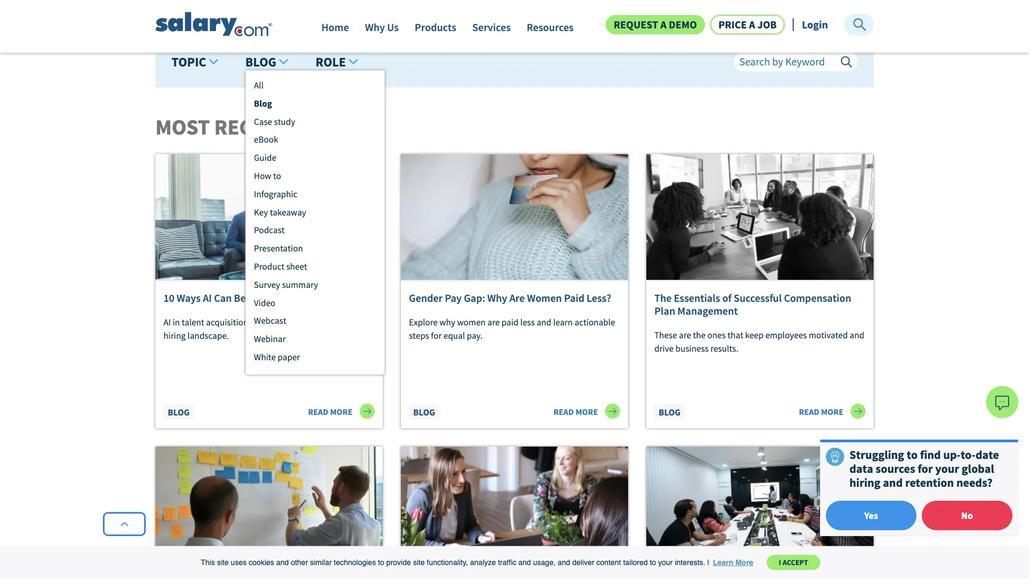 Task type: vqa. For each thing, say whether or not it's contained in the screenshot.


Task type: describe. For each thing, give the bounding box(es) containing it.
read more link for talent
[[308, 404, 375, 419]]

equal
[[444, 330, 465, 341]]

a for job
[[750, 18, 756, 31]]

deliver
[[573, 558, 595, 567]]

price
[[719, 18, 747, 31]]

technologies
[[334, 558, 376, 567]]

why
[[440, 316, 456, 328]]

explore
[[409, 316, 438, 328]]

and inside struggling to find up-to-date data sources for your global hiring and retention needs?
[[884, 476, 903, 490]]

|
[[708, 558, 710, 567]]

women
[[527, 291, 562, 305]]

employees
[[766, 329, 807, 341]]

acquisition
[[206, 316, 248, 328]]

sources
[[876, 461, 916, 476]]

this site uses cookies and other similar technologies to provide site functionality, analyze traffic and usage, and deliver content tailored to your interests. | learn more
[[201, 558, 754, 567]]

topic
[[172, 54, 206, 70]]

most recent
[[156, 114, 290, 141]]

needs?
[[957, 476, 993, 490]]

10 ways ai can be used in talent acquisition link
[[164, 291, 375, 305]]

actionable
[[575, 316, 616, 328]]

10
[[164, 291, 175, 305]]

accept
[[783, 558, 809, 568]]

login
[[802, 18, 829, 31]]

ways
[[177, 291, 201, 305]]

10 ways ai can be used in talent acquisition
[[164, 291, 367, 305]]

explore why women are paid less and learn actionable steps for equal pay.
[[409, 316, 616, 341]]

to right 'how' at left top
[[273, 170, 281, 181]]

compensation reinvented: inspiring new employee plans image
[[647, 447, 874, 573]]

arrow right image for 10 ways ai can be used in talent acquisition
[[360, 404, 375, 419]]

gap:
[[464, 291, 486, 305]]

compensation
[[785, 291, 852, 305]]

uses
[[231, 558, 247, 567]]

0 horizontal spatial why
[[365, 20, 385, 34]]

cookies
[[249, 558, 274, 567]]

to left provide
[[378, 558, 385, 567]]

paper
[[278, 351, 300, 363]]

survey summary
[[254, 279, 318, 290]]

the
[[655, 291, 672, 305]]

0 vertical spatial ai
[[203, 291, 212, 305]]

struggling
[[850, 447, 905, 462]]

i accept
[[779, 558, 809, 568]]

read for talent
[[308, 407, 329, 418]]

case
[[254, 116, 272, 127]]

paid
[[502, 316, 519, 328]]

successful
[[734, 291, 782, 305]]

request a demo
[[614, 18, 697, 31]]

presentation
[[254, 243, 303, 254]]

1 horizontal spatial in
[[273, 291, 282, 305]]

ebook
[[254, 134, 278, 145]]

date
[[976, 447, 1000, 462]]

home
[[322, 20, 349, 34]]

all
[[254, 79, 264, 91]]

case study
[[254, 116, 295, 127]]

that
[[728, 329, 744, 341]]

how
[[254, 170, 272, 181]]

are inside these are the ones that keep employees motivated and drive business results.
[[679, 329, 692, 341]]

ai in talent acquisition is a crucial force in reshaping the hiring landscape.
[[164, 316, 374, 341]]

can
[[214, 291, 232, 305]]

why us
[[365, 20, 399, 34]]

arrow right image
[[851, 404, 866, 419]]

blog for the essentials of successful compensation plan management
[[659, 407, 681, 418]]

are inside explore why women are paid less and learn actionable steps for equal pay.
[[488, 316, 500, 328]]

talent
[[285, 291, 313, 305]]

women
[[457, 316, 486, 328]]

cookieconsent dialog
[[0, 546, 1030, 579]]

to inside struggling to find up-to-date data sources for your global hiring and retention needs?
[[907, 447, 918, 462]]

analyze
[[470, 558, 496, 567]]

of
[[723, 291, 732, 305]]

results.
[[711, 343, 739, 354]]

more for gender pay gap: why are women paid less?
[[576, 407, 598, 418]]

webcast
[[254, 315, 287, 326]]

yes button
[[827, 501, 917, 530]]

no button
[[923, 501, 1013, 530]]

and inside these are the ones that keep employees motivated and drive business results.
[[850, 329, 865, 341]]

why us link
[[365, 20, 399, 39]]

product
[[254, 261, 285, 272]]

your inside cookieconsent dialog
[[659, 558, 673, 567]]

most
[[156, 114, 210, 141]]

reshaping
[[322, 316, 360, 328]]

gender pay gap: why are women paid less?
[[409, 291, 612, 305]]

product sheet
[[254, 261, 307, 272]]

these
[[655, 329, 678, 341]]

motivated
[[809, 329, 848, 341]]

salary.com image
[[156, 12, 272, 37]]

data
[[850, 461, 874, 476]]

demo
[[669, 18, 697, 31]]

more for the essentials of successful compensation plan management
[[822, 407, 844, 418]]

1 horizontal spatial why
[[488, 291, 508, 305]]

traffic
[[498, 558, 517, 567]]

struggling to find up-to-date data sources for your global hiring and retention needs?
[[850, 447, 1000, 490]]

learn
[[554, 316, 573, 328]]

1 site from the left
[[217, 558, 229, 567]]

the inside these are the ones that keep employees motivated and drive business results.
[[694, 329, 706, 341]]

3 read from the left
[[800, 407, 820, 418]]

and inside explore why women are paid less and learn actionable steps for equal pay.
[[537, 316, 552, 328]]

for inside struggling to find up-to-date data sources for your global hiring and retention needs?
[[918, 461, 934, 476]]

request
[[614, 18, 659, 31]]

role
[[316, 54, 346, 70]]

less?
[[587, 291, 612, 305]]

products link
[[415, 20, 457, 39]]

functionality,
[[427, 558, 468, 567]]

the essentials of successful compensation plan management| salary.com image
[[647, 154, 874, 281]]

search image
[[841, 56, 853, 68]]

webinar
[[254, 333, 286, 345]]

to right tailored
[[650, 558, 657, 567]]

price a job
[[719, 18, 777, 31]]

business
[[676, 343, 709, 354]]



Task type: locate. For each thing, give the bounding box(es) containing it.
1 horizontal spatial site
[[413, 558, 425, 567]]

0 vertical spatial why
[[365, 20, 385, 34]]

for inside explore why women are paid less and learn actionable steps for equal pay.
[[431, 330, 442, 341]]

less
[[521, 316, 535, 328]]

1 read more from the left
[[308, 407, 355, 418]]

read more for less?
[[554, 407, 600, 418]]

1 horizontal spatial read more
[[554, 407, 600, 418]]

2 horizontal spatial in
[[313, 316, 320, 328]]

pay
[[445, 291, 462, 305]]

provide
[[387, 558, 411, 567]]

1 vertical spatial ai
[[164, 316, 171, 328]]

efficiency and fairness: benefits of a compensation planning tool image
[[156, 447, 383, 573]]

study
[[274, 116, 295, 127]]

and left deliver
[[558, 558, 571, 567]]

3 read more link from the left
[[800, 404, 866, 419]]

0 horizontal spatial your
[[659, 558, 673, 567]]

be
[[234, 291, 246, 305]]

hiring for ai in talent acquisition is a crucial force in reshaping the hiring landscape.
[[164, 330, 186, 341]]

how to
[[254, 170, 281, 181]]

1 vertical spatial the
[[694, 329, 706, 341]]

used
[[248, 291, 271, 305]]

search image
[[853, 17, 868, 32]]

1 horizontal spatial for
[[918, 461, 934, 476]]

0 vertical spatial the
[[362, 316, 374, 328]]

1 vertical spatial are
[[679, 329, 692, 341]]

these are the ones that keep employees motivated and drive business results.
[[655, 329, 865, 354]]

survey
[[254, 279, 280, 290]]

2 arrow right image from the left
[[606, 404, 621, 419]]

to
[[273, 170, 281, 181], [907, 447, 918, 462], [378, 558, 385, 567], [650, 558, 657, 567]]

Search by Keyword search field
[[735, 52, 858, 71]]

1 vertical spatial your
[[659, 558, 673, 567]]

up-
[[944, 447, 961, 462]]

1 arrow right image from the left
[[360, 404, 375, 419]]

i
[[779, 558, 782, 568]]

2 read more from the left
[[554, 407, 600, 418]]

a
[[661, 18, 667, 31], [750, 18, 756, 31], [258, 316, 263, 328]]

sheet
[[287, 261, 307, 272]]

1 vertical spatial for
[[918, 461, 934, 476]]

to left find
[[907, 447, 918, 462]]

home link
[[322, 20, 349, 39]]

us
[[387, 20, 399, 34]]

tailored
[[624, 558, 648, 567]]

a for demo
[[661, 18, 667, 31]]

video
[[254, 297, 276, 308]]

1 vertical spatial why
[[488, 291, 508, 305]]

your inside struggling to find up-to-date data sources for your global hiring and retention needs?
[[936, 461, 960, 476]]

and right traffic
[[519, 558, 531, 567]]

site right the this
[[217, 558, 229, 567]]

3 read more from the left
[[800, 407, 846, 418]]

0 horizontal spatial in
[[173, 316, 180, 328]]

0 horizontal spatial ai
[[164, 316, 171, 328]]

1 read from the left
[[308, 407, 329, 418]]

pay.
[[467, 330, 483, 341]]

blog for 10 ways ai can be used in talent acquisition
[[168, 407, 190, 418]]

2 horizontal spatial a
[[750, 18, 756, 31]]

are up the business
[[679, 329, 692, 341]]

hiring for struggling to find up-to-date data sources for your global hiring and retention needs?
[[850, 476, 881, 490]]

paid
[[564, 291, 585, 305]]

10 ways ai can be used in talent acquisition image
[[156, 154, 383, 281]]

a inside ai in talent acquisition is a crucial force in reshaping the hiring landscape.
[[258, 316, 263, 328]]

and right motivated on the bottom
[[850, 329, 865, 341]]

the right the reshaping
[[362, 316, 374, 328]]

None search field
[[735, 52, 858, 70]]

your
[[936, 461, 960, 476], [659, 558, 673, 567]]

similar
[[310, 558, 332, 567]]

the up the business
[[694, 329, 706, 341]]

in left talent
[[173, 316, 180, 328]]

price a job link
[[711, 15, 785, 34]]

learn more button
[[712, 555, 755, 571]]

interests.
[[675, 558, 706, 567]]

plan
[[655, 304, 676, 318]]

ai down 10
[[164, 316, 171, 328]]

read more for talent
[[308, 407, 355, 418]]

and right less
[[537, 316, 552, 328]]

hiring down struggling
[[850, 476, 881, 490]]

is
[[250, 316, 256, 328]]

1 horizontal spatial arrow right image
[[606, 404, 621, 419]]

retention
[[906, 476, 955, 490]]

hiring down talent
[[164, 330, 186, 341]]

1 vertical spatial hiring
[[850, 476, 881, 490]]

2 read more link from the left
[[554, 404, 621, 419]]

login link
[[802, 18, 829, 31]]

other
[[291, 558, 308, 567]]

a left job
[[750, 18, 756, 31]]

0 horizontal spatial hiring
[[164, 330, 186, 341]]

read more link
[[308, 404, 375, 419], [554, 404, 621, 419], [800, 404, 866, 419]]

resources link
[[527, 20, 574, 39]]

2 horizontal spatial read
[[800, 407, 820, 418]]

why left us
[[365, 20, 385, 34]]

and left other
[[276, 558, 289, 567]]

a right the is
[[258, 316, 263, 328]]

takeaway
[[270, 206, 306, 218]]

read for less?
[[554, 407, 574, 418]]

0 vertical spatial your
[[936, 461, 960, 476]]

more
[[330, 407, 353, 418], [576, 407, 598, 418], [822, 407, 844, 418], [736, 558, 754, 567]]

0 vertical spatial are
[[488, 316, 500, 328]]

the inside ai in talent acquisition is a crucial force in reshaping the hiring landscape.
[[362, 316, 374, 328]]

2 horizontal spatial read more
[[800, 407, 846, 418]]

are left paid
[[488, 316, 500, 328]]

and
[[537, 316, 552, 328], [850, 329, 865, 341], [884, 476, 903, 490], [276, 558, 289, 567], [519, 558, 531, 567], [558, 558, 571, 567]]

site
[[217, 558, 229, 567], [413, 558, 425, 567]]

1 horizontal spatial are
[[679, 329, 692, 341]]

content
[[597, 558, 622, 567]]

are
[[510, 291, 525, 305]]

gender pay gap: why are women paid less? link
[[409, 291, 621, 305]]

read more link for less?
[[554, 404, 621, 419]]

i accept button
[[767, 555, 821, 570]]

0 horizontal spatial for
[[431, 330, 442, 341]]

ai inside ai in talent acquisition is a crucial force in reshaping the hiring landscape.
[[164, 316, 171, 328]]

your left interests.
[[659, 558, 673, 567]]

request a demo link
[[606, 15, 706, 34]]

0 horizontal spatial read
[[308, 407, 329, 418]]

this
[[201, 558, 215, 567]]

0 horizontal spatial site
[[217, 558, 229, 567]]

gender pay gap: why are women paid less? image
[[401, 154, 629, 281]]

landscape.
[[188, 330, 229, 341]]

1 horizontal spatial a
[[661, 18, 667, 31]]

learn
[[713, 558, 734, 567]]

acquisition
[[316, 291, 367, 305]]

more inside cookieconsent dialog
[[736, 558, 754, 567]]

why left are
[[488, 291, 508, 305]]

drive
[[655, 343, 674, 354]]

0 vertical spatial for
[[431, 330, 442, 341]]

a left demo
[[661, 18, 667, 31]]

more for 10 ways ai can be used in talent acquisition
[[330, 407, 353, 418]]

arrow right image
[[360, 404, 375, 419], [606, 404, 621, 419]]

hiring inside ai in talent acquisition is a crucial force in reshaping the hiring landscape.
[[164, 330, 186, 341]]

ai left can
[[203, 291, 212, 305]]

1 horizontal spatial the
[[694, 329, 706, 341]]

for right sources on the right bottom
[[918, 461, 934, 476]]

to-
[[961, 447, 976, 462]]

2 site from the left
[[413, 558, 425, 567]]

0 horizontal spatial read more link
[[308, 404, 375, 419]]

hiring inside struggling to find up-to-date data sources for your global hiring and retention needs?
[[850, 476, 881, 490]]

1 horizontal spatial read more link
[[554, 404, 621, 419]]

your left the to-
[[936, 461, 960, 476]]

key
[[254, 206, 268, 218]]

products
[[415, 20, 457, 34]]

ai recruitment tools: what you need to know image
[[401, 447, 629, 573]]

crucial
[[265, 316, 290, 328]]

1 horizontal spatial your
[[936, 461, 960, 476]]

are
[[488, 316, 500, 328], [679, 329, 692, 341]]

no
[[962, 510, 974, 522]]

why
[[365, 20, 385, 34], [488, 291, 508, 305]]

gender
[[409, 291, 443, 305]]

1 horizontal spatial read
[[554, 407, 574, 418]]

the
[[362, 316, 374, 328], [694, 329, 706, 341]]

0 vertical spatial hiring
[[164, 330, 186, 341]]

0 horizontal spatial a
[[258, 316, 263, 328]]

for right steps on the bottom of the page
[[431, 330, 442, 341]]

0 horizontal spatial arrow right image
[[360, 404, 375, 419]]

in down survey summary
[[273, 291, 282, 305]]

arrow right image for gender pay gap: why are women paid less?
[[606, 404, 621, 419]]

talent
[[182, 316, 204, 328]]

1 horizontal spatial hiring
[[850, 476, 881, 490]]

recent
[[214, 114, 290, 141]]

in right force
[[313, 316, 320, 328]]

read more
[[308, 407, 355, 418], [554, 407, 600, 418], [800, 407, 846, 418]]

struggling to find up-to-date data sources for your global hiring and retention needs? document
[[821, 440, 1019, 536]]

and down struggling
[[884, 476, 903, 490]]

2 horizontal spatial read more link
[[800, 404, 866, 419]]

guide
[[254, 152, 277, 163]]

1 read more link from the left
[[308, 404, 375, 419]]

0 horizontal spatial read more
[[308, 407, 355, 418]]

services
[[473, 20, 511, 34]]

0 horizontal spatial are
[[488, 316, 500, 328]]

keep
[[746, 329, 764, 341]]

site right provide
[[413, 558, 425, 567]]

blog for gender pay gap: why are women paid less?
[[414, 407, 435, 418]]

1 horizontal spatial ai
[[203, 291, 212, 305]]

white paper
[[254, 351, 300, 363]]

key takeaway
[[254, 206, 306, 218]]

2 read from the left
[[554, 407, 574, 418]]

for
[[431, 330, 442, 341], [918, 461, 934, 476]]

0 horizontal spatial the
[[362, 316, 374, 328]]

essentials
[[674, 291, 721, 305]]



